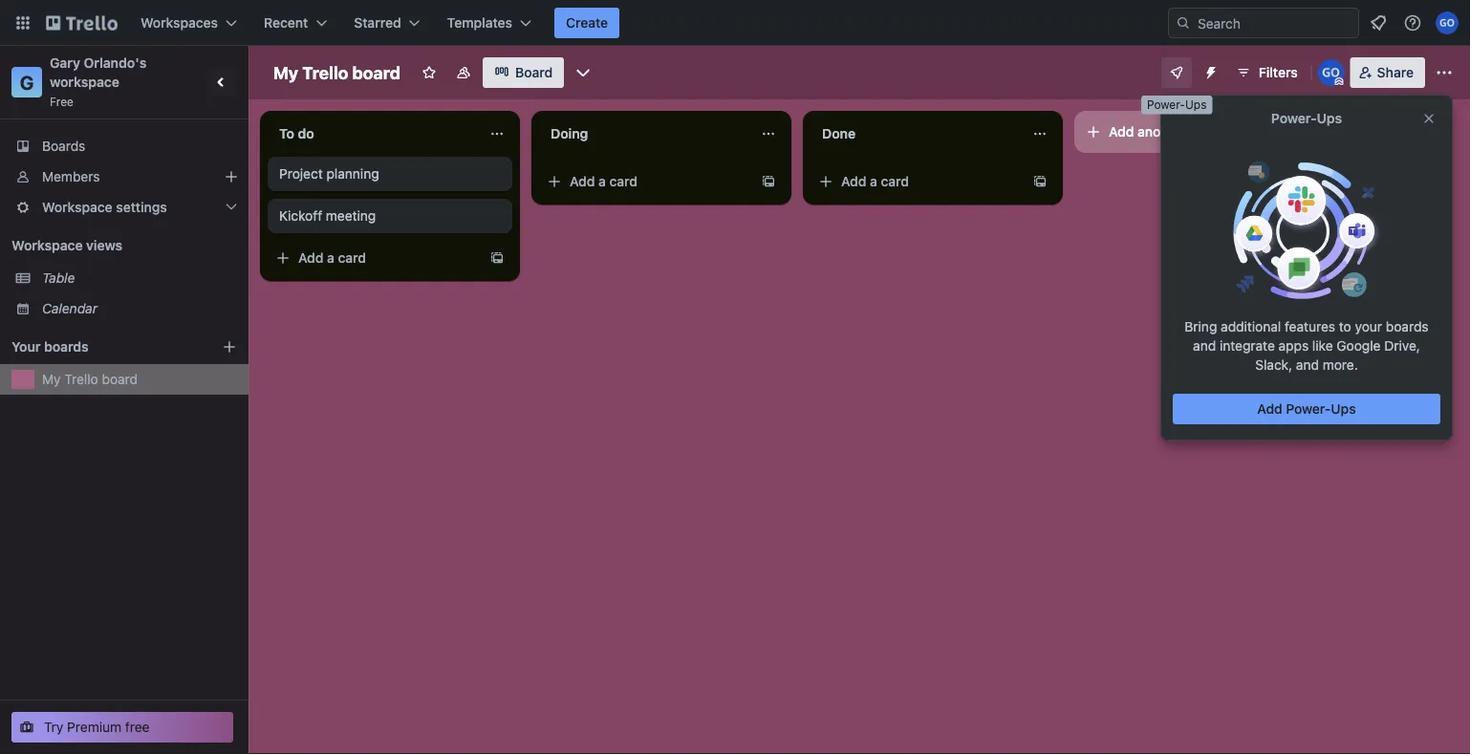 Task type: describe. For each thing, give the bounding box(es) containing it.
Search field
[[1191, 9, 1358, 37]]

premium
[[67, 719, 122, 735]]

list
[[1190, 124, 1209, 140]]

ups inside tooltip
[[1185, 98, 1207, 111]]

search image
[[1176, 15, 1191, 31]]

1 horizontal spatial power-ups
[[1271, 110, 1342, 126]]

kickoff meeting link
[[279, 206, 501, 226]]

workspace for workspace settings
[[42, 199, 112, 215]]

free
[[50, 95, 74, 108]]

create button
[[554, 8, 620, 38]]

Done text field
[[811, 119, 1021, 149]]

back to home image
[[46, 8, 118, 38]]

1 vertical spatial my
[[42, 371, 61, 387]]

add a card button for doing
[[539, 166, 753, 197]]

meeting
[[326, 208, 376, 224]]

Doing text field
[[539, 119, 749, 149]]

power- inside tooltip
[[1147, 98, 1185, 111]]

board link
[[483, 57, 564, 88]]

try premium free
[[44, 719, 150, 735]]

power- down filters
[[1271, 110, 1317, 126]]

to
[[1339, 319, 1351, 335]]

show menu image
[[1435, 63, 1454, 82]]

boards inside bring additional features to your boards and integrate apps like google drive, slack, and more.
[[1386, 319, 1429, 335]]

boards
[[42, 138, 85, 154]]

starred button
[[342, 8, 432, 38]]

my trello board link
[[42, 370, 237, 389]]

filters button
[[1230, 57, 1304, 88]]

templates
[[447, 15, 512, 31]]

add for doing
[[570, 173, 595, 189]]

try premium free button
[[11, 712, 233, 743]]

templates button
[[436, 8, 543, 38]]

project planning
[[279, 166, 379, 182]]

add inside add power-ups button
[[1257, 401, 1283, 417]]

0 notifications image
[[1367, 11, 1390, 34]]

To do text field
[[268, 119, 478, 149]]

add a card for done
[[841, 173, 909, 189]]

table
[[42, 270, 75, 286]]

a for done
[[870, 173, 877, 189]]

create from template… image
[[761, 174, 776, 189]]

drive,
[[1384, 338, 1420, 354]]

customize views image
[[574, 63, 593, 82]]

try
[[44, 719, 63, 735]]

integrate
[[1220, 338, 1275, 354]]

table link
[[42, 269, 237, 288]]

filters
[[1259, 65, 1298, 80]]

switch to… image
[[13, 13, 33, 33]]

bring
[[1185, 319, 1217, 335]]

workspace for workspace views
[[11, 238, 83, 253]]

your
[[1355, 319, 1382, 335]]

your boards
[[11, 339, 89, 355]]

close popover image
[[1421, 111, 1437, 126]]

trello inside text field
[[302, 62, 348, 83]]

power-ups tooltip
[[1141, 96, 1212, 114]]

project
[[279, 166, 323, 182]]

starred
[[354, 15, 401, 31]]

to do
[[279, 126, 314, 141]]

board inside text field
[[352, 62, 400, 83]]

create from template… image for to do
[[489, 250, 505, 266]]

members
[[42, 169, 100, 184]]

my trello board inside "my trello board" link
[[42, 371, 138, 387]]

add another list button
[[1074, 111, 1334, 153]]

card for doing
[[609, 173, 638, 189]]

gary
[[50, 55, 80, 71]]

your
[[11, 339, 41, 355]]

gary orlando's workspace link
[[50, 55, 150, 90]]

a for doing
[[598, 173, 606, 189]]

gary orlando (garyorlando) image inside primary element
[[1436, 11, 1459, 34]]

no enabled plugins icon image
[[1228, 161, 1385, 301]]

add power-ups
[[1257, 401, 1356, 417]]

0 horizontal spatial and
[[1193, 338, 1216, 354]]



Task type: locate. For each thing, give the bounding box(es) containing it.
0 vertical spatial my trello board
[[273, 62, 400, 83]]

boards down calendar
[[44, 339, 89, 355]]

a down kickoff meeting
[[327, 250, 334, 266]]

add down the slack,
[[1257, 401, 1283, 417]]

1 horizontal spatial a
[[598, 173, 606, 189]]

2 horizontal spatial card
[[881, 173, 909, 189]]

board down your boards with 1 items element
[[102, 371, 138, 387]]

to
[[279, 126, 294, 141]]

add a card button
[[539, 166, 753, 197], [811, 166, 1025, 197], [268, 243, 482, 273]]

kickoff
[[279, 208, 322, 224]]

bring additional features to your boards and integrate apps like google drive, slack, and more.
[[1185, 319, 1429, 373]]

1 horizontal spatial my
[[273, 62, 298, 83]]

calendar link
[[42, 299, 237, 318]]

0 vertical spatial trello
[[302, 62, 348, 83]]

2 horizontal spatial add a card button
[[811, 166, 1025, 197]]

0 horizontal spatial add a card button
[[268, 243, 482, 273]]

ups
[[1185, 98, 1207, 111], [1317, 110, 1342, 126], [1331, 401, 1356, 417]]

your boards with 1 items element
[[11, 336, 193, 358]]

0 horizontal spatial a
[[327, 250, 334, 266]]

automation image
[[1196, 57, 1222, 84]]

doing
[[551, 126, 588, 141]]

add a card
[[570, 173, 638, 189], [841, 173, 909, 189], [298, 250, 366, 266]]

ups down this member is an admin of this board. icon
[[1317, 110, 1342, 126]]

workspace visible image
[[456, 65, 471, 80]]

recent
[[264, 15, 308, 31]]

1 horizontal spatial board
[[352, 62, 400, 83]]

settings
[[116, 199, 167, 215]]

orlando's
[[84, 55, 147, 71]]

gary orlando (garyorlando) image
[[1436, 11, 1459, 34], [1318, 59, 1345, 86]]

1 horizontal spatial gary orlando (garyorlando) image
[[1436, 11, 1459, 34]]

add a card down done
[[841, 173, 909, 189]]

add a card button for done
[[811, 166, 1025, 197]]

free
[[125, 719, 150, 735]]

my trello board down your boards with 1 items element
[[42, 371, 138, 387]]

and down bring
[[1193, 338, 1216, 354]]

project planning link
[[279, 164, 501, 184]]

my down recent
[[273, 62, 298, 83]]

trello down your boards with 1 items element
[[64, 371, 98, 387]]

additional
[[1221, 319, 1281, 335]]

add for to do
[[298, 250, 324, 266]]

done
[[822, 126, 856, 141]]

add inside add another list button
[[1109, 124, 1134, 140]]

a down doing "text field"
[[598, 173, 606, 189]]

add a card down kickoff meeting
[[298, 250, 366, 266]]

add board image
[[222, 339, 237, 355]]

1 horizontal spatial create from template… image
[[1032, 174, 1048, 189]]

1 horizontal spatial add a card
[[570, 173, 638, 189]]

card for done
[[881, 173, 909, 189]]

board
[[515, 65, 553, 80]]

1 vertical spatial and
[[1296, 357, 1319, 373]]

calendar
[[42, 301, 98, 316]]

1 vertical spatial workspace
[[11, 238, 83, 253]]

power-ups
[[1147, 98, 1207, 111], [1271, 110, 1342, 126]]

a for to do
[[327, 250, 334, 266]]

add a card button down doing "text field"
[[539, 166, 753, 197]]

1 vertical spatial board
[[102, 371, 138, 387]]

views
[[86, 238, 122, 253]]

ups up list at the right of the page
[[1185, 98, 1207, 111]]

power- down more.
[[1286, 401, 1331, 417]]

workspace settings
[[42, 199, 167, 215]]

0 horizontal spatial my trello board
[[42, 371, 138, 387]]

workspace
[[50, 74, 119, 90]]

card down meeting
[[338, 250, 366, 266]]

add for done
[[841, 173, 866, 189]]

a
[[598, 173, 606, 189], [870, 173, 877, 189], [327, 250, 334, 266]]

0 horizontal spatial trello
[[64, 371, 98, 387]]

1 vertical spatial create from template… image
[[489, 250, 505, 266]]

open information menu image
[[1403, 13, 1422, 33]]

0 vertical spatial boards
[[1386, 319, 1429, 335]]

workspace
[[42, 199, 112, 215], [11, 238, 83, 253]]

add left the another
[[1109, 124, 1134, 140]]

power-ups up the another
[[1147, 98, 1207, 111]]

workspaces button
[[129, 8, 249, 38]]

add a card button down kickoff meeting link
[[268, 243, 482, 273]]

0 horizontal spatial gary orlando (garyorlando) image
[[1318, 59, 1345, 86]]

create from template… image for done
[[1032, 174, 1048, 189]]

1 horizontal spatial card
[[609, 173, 638, 189]]

power ups image
[[1169, 65, 1184, 80]]

card down 'done' text box
[[881, 173, 909, 189]]

my
[[273, 62, 298, 83], [42, 371, 61, 387]]

more.
[[1323, 357, 1358, 373]]

0 vertical spatial gary orlando (garyorlando) image
[[1436, 11, 1459, 34]]

a down 'done' text box
[[870, 173, 877, 189]]

ups inside button
[[1331, 401, 1356, 417]]

1 vertical spatial gary orlando (garyorlando) image
[[1318, 59, 1345, 86]]

card down doing "text field"
[[609, 173, 638, 189]]

workspace up table
[[11, 238, 83, 253]]

g link
[[11, 67, 42, 98]]

workspace navigation collapse icon image
[[208, 69, 235, 96]]

add down doing
[[570, 173, 595, 189]]

add down kickoff at the top
[[298, 250, 324, 266]]

0 horizontal spatial board
[[102, 371, 138, 387]]

g
[[20, 71, 34, 93]]

1 horizontal spatial trello
[[302, 62, 348, 83]]

0 vertical spatial and
[[1193, 338, 1216, 354]]

power-ups down this member is an admin of this board. icon
[[1271, 110, 1342, 126]]

add
[[1109, 124, 1134, 140], [570, 173, 595, 189], [841, 173, 866, 189], [298, 250, 324, 266], [1257, 401, 1283, 417]]

create
[[566, 15, 608, 31]]

planning
[[326, 166, 379, 182]]

ups down more.
[[1331, 401, 1356, 417]]

1 vertical spatial my trello board
[[42, 371, 138, 387]]

power- up the another
[[1147, 98, 1185, 111]]

Board name text field
[[264, 57, 410, 88]]

star or unstar board image
[[422, 65, 437, 80]]

apps
[[1279, 338, 1309, 354]]

add down done
[[841, 173, 866, 189]]

card for to do
[[338, 250, 366, 266]]

0 horizontal spatial card
[[338, 250, 366, 266]]

1 horizontal spatial boards
[[1386, 319, 1429, 335]]

2 horizontal spatial add a card
[[841, 173, 909, 189]]

members link
[[0, 162, 249, 192]]

primary element
[[0, 0, 1470, 46]]

create from template… image
[[1032, 174, 1048, 189], [489, 250, 505, 266]]

workspace views
[[11, 238, 122, 253]]

1 horizontal spatial add a card button
[[539, 166, 753, 197]]

1 horizontal spatial and
[[1296, 357, 1319, 373]]

add a card for doing
[[570, 173, 638, 189]]

0 vertical spatial workspace
[[42, 199, 112, 215]]

do
[[298, 126, 314, 141]]

add a card down doing
[[570, 173, 638, 189]]

share
[[1377, 65, 1414, 80]]

like
[[1312, 338, 1333, 354]]

add a card button for to do
[[268, 243, 482, 273]]

boards link
[[0, 131, 249, 162]]

2 horizontal spatial a
[[870, 173, 877, 189]]

power-ups inside tooltip
[[1147, 98, 1207, 111]]

my down your boards
[[42, 371, 61, 387]]

workspaces
[[141, 15, 218, 31]]

0 horizontal spatial boards
[[44, 339, 89, 355]]

slack,
[[1255, 357, 1292, 373]]

0 vertical spatial create from template… image
[[1032, 174, 1048, 189]]

0 horizontal spatial create from template… image
[[489, 250, 505, 266]]

workspace settings button
[[0, 192, 249, 223]]

trello
[[302, 62, 348, 83], [64, 371, 98, 387]]

share button
[[1350, 57, 1425, 88]]

gary orlando (garyorlando) image right filters
[[1318, 59, 1345, 86]]

my trello board
[[273, 62, 400, 83], [42, 371, 138, 387]]

0 horizontal spatial add a card
[[298, 250, 366, 266]]

add power-ups button
[[1173, 394, 1441, 424]]

my trello board down starred
[[273, 62, 400, 83]]

gary orlando (garyorlando) image right open information menu icon
[[1436, 11, 1459, 34]]

0 horizontal spatial power-ups
[[1147, 98, 1207, 111]]

and down apps
[[1296, 357, 1319, 373]]

and
[[1193, 338, 1216, 354], [1296, 357, 1319, 373]]

workspace down members at left top
[[42, 199, 112, 215]]

google
[[1337, 338, 1381, 354]]

power- inside button
[[1286, 401, 1331, 417]]

my inside text field
[[273, 62, 298, 83]]

this member is an admin of this board. image
[[1335, 77, 1344, 86]]

add a card for to do
[[298, 250, 366, 266]]

0 horizontal spatial my
[[42, 371, 61, 387]]

my trello board inside my trello board text field
[[273, 62, 400, 83]]

features
[[1285, 319, 1335, 335]]

1 vertical spatial trello
[[64, 371, 98, 387]]

add a card button down 'done' text box
[[811, 166, 1025, 197]]

recent button
[[252, 8, 339, 38]]

1 horizontal spatial my trello board
[[273, 62, 400, 83]]

gary orlando's workspace free
[[50, 55, 150, 108]]

board down starred
[[352, 62, 400, 83]]

0 vertical spatial my
[[273, 62, 298, 83]]

board
[[352, 62, 400, 83], [102, 371, 138, 387]]

power-
[[1147, 98, 1185, 111], [1271, 110, 1317, 126], [1286, 401, 1331, 417]]

0 vertical spatial board
[[352, 62, 400, 83]]

add another list
[[1109, 124, 1209, 140]]

1 vertical spatial boards
[[44, 339, 89, 355]]

another
[[1138, 124, 1187, 140]]

kickoff meeting
[[279, 208, 376, 224]]

boards
[[1386, 319, 1429, 335], [44, 339, 89, 355]]

boards up drive,
[[1386, 319, 1429, 335]]

card
[[609, 173, 638, 189], [881, 173, 909, 189], [338, 250, 366, 266]]

workspace inside dropdown button
[[42, 199, 112, 215]]

trello down recent 'dropdown button'
[[302, 62, 348, 83]]



Task type: vqa. For each thing, say whether or not it's contained in the screenshot.
bottommost My
yes



